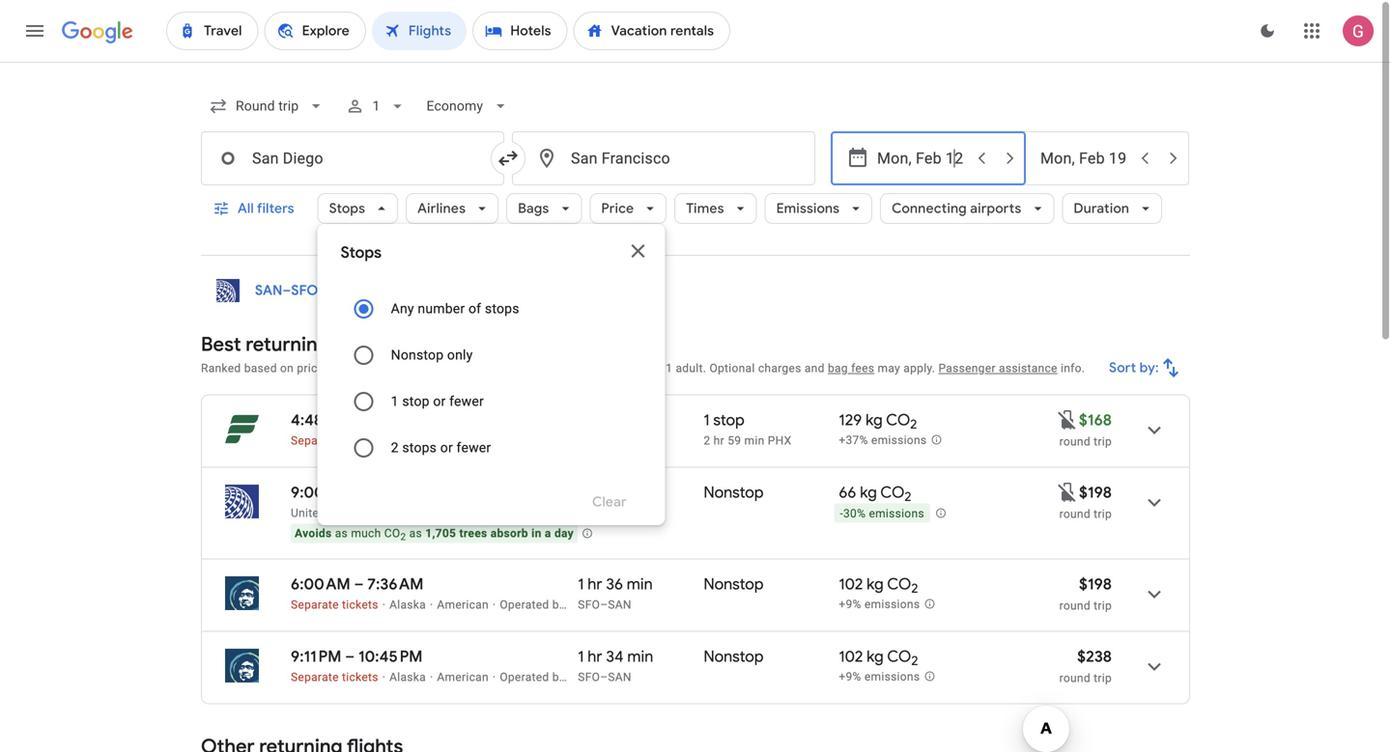 Task type: describe. For each thing, give the bounding box(es) containing it.
nonstop for 1 hr 36 min
[[704, 575, 764, 595]]

operated for 1 hr 36 min
[[500, 598, 549, 612]]

as left much
[[335, 527, 348, 540]]

of
[[469, 301, 481, 317]]

tickets for 7:36 am
[[342, 598, 378, 612]]

sfo for 1 hr 41 min
[[578, 507, 600, 520]]

bags
[[518, 200, 549, 217]]

9:11 pm – 10:45 pm
[[291, 647, 423, 667]]

30%
[[843, 507, 866, 521]]

1 hr 36 min sfo – san
[[578, 575, 653, 612]]

kg for 1 hr 36 min
[[867, 575, 884, 595]]

Departure time: 9:00 PM. text field
[[291, 483, 349, 503]]

59
[[728, 434, 741, 448]]

-30% emissions
[[840, 507, 924, 521]]

airlines for 1 hr 36 min
[[616, 598, 657, 612]]

return
[[410, 282, 451, 299]]

4:48 pm
[[291, 411, 348, 430]]

1 hr 41 min sfo – san
[[578, 483, 651, 520]]

san for 1 hr 36 min
[[608, 598, 632, 612]]

Departure time: 9:11 PM. text field
[[291, 647, 341, 667]]

skywest for 1 hr 34 min
[[568, 671, 613, 684]]

+37%
[[839, 434, 868, 447]]

1 fees from the left
[[621, 362, 644, 375]]

+9% for 1 hr 36 min
[[839, 598, 861, 612]]

american for 7:36 am
[[437, 598, 489, 612]]

sort by: button
[[1101, 345, 1190, 391]]

airports
[[970, 200, 1021, 217]]

+9% emissions for $238
[[839, 671, 920, 684]]

swap origin and destination. image
[[497, 147, 520, 170]]

9:00 pm
[[291, 483, 349, 503]]

skywest for 1 hr 34 min
[[716, 671, 762, 684]]

trees
[[459, 527, 487, 540]]

may
[[878, 362, 900, 375]]

returning
[[246, 332, 329, 357]]

kg for 1 hr 41 min
[[860, 483, 877, 503]]

best returning flights
[[201, 332, 390, 357]]

separate for 4:48 pm
[[291, 434, 339, 448]]

airlines button
[[406, 185, 499, 232]]

min for 1 hr 36 min
[[627, 575, 653, 595]]

102 kg co 2 for $198
[[839, 575, 918, 597]]

-
[[840, 507, 843, 521]]

$238 round trip
[[1059, 647, 1112, 685]]

kg for 1 hr 34 min
[[867, 647, 884, 667]]

2 inside avoids as much co 2 as 1,705 trees absorb in a day
[[400, 531, 406, 543]]

1 button
[[337, 83, 415, 129]]

tickets for 10:45 pm
[[342, 671, 378, 684]]

1 hr 34 min sfo – san
[[578, 647, 653, 684]]

based
[[244, 362, 277, 375]]

trip inside $238 round trip
[[1094, 672, 1112, 685]]

sfo for 1 hr 34 min
[[578, 671, 600, 684]]

1 stop flight. element
[[704, 411, 745, 433]]

alaska down 10:45 pm
[[389, 671, 426, 684]]

11:11 pm
[[365, 411, 419, 430]]

stop for or
[[402, 394, 430, 410]]

for
[[647, 362, 663, 375]]

– inside '1 hr 34 min sfo – san'
[[600, 671, 608, 684]]

36
[[606, 575, 623, 595]]

1 vertical spatial stops
[[341, 243, 382, 263]]

co inside the 129 kg co 2
[[886, 411, 910, 430]]

hr for 1 hr 41 min
[[588, 483, 602, 503]]

a
[[545, 527, 551, 540]]

duration
[[1074, 200, 1129, 217]]

all filters
[[238, 200, 294, 217]]

flight details. leaves san francisco international airport at 9:00 pm on monday, february 19 and arrives at san diego international airport - terminal 1 at 10:41 pm on monday, february 19. image
[[1131, 480, 1178, 526]]

nonstop flight. element for 1 hr 34 min
[[704, 647, 764, 670]]

apply.
[[904, 362, 935, 375]]

tickets for 11:11 pm
[[342, 434, 378, 448]]

operated by skywest airlines as alaska skywest for 36
[[500, 598, 762, 612]]

66 kg co 2
[[839, 483, 911, 505]]

1 and from the left
[[327, 362, 347, 375]]

trip inside $198 round trip
[[1094, 599, 1112, 613]]

price
[[601, 200, 634, 217]]

1 for 34
[[578, 647, 584, 667]]

fewer for 1 stop or fewer
[[449, 394, 484, 410]]

6:00 am
[[291, 575, 350, 595]]

airlines inside airlines popup button
[[417, 200, 466, 217]]

0 horizontal spatial  image
[[382, 671, 386, 684]]

emissions
[[776, 200, 840, 217]]

alaska down total duration 1 hr 34 min. element
[[676, 671, 713, 684]]

by:
[[1140, 359, 1159, 377]]

emissions for 11:11 pm
[[871, 434, 927, 447]]

min inside 1 stop 2 hr 59 min phx
[[744, 434, 765, 448]]

sort by:
[[1109, 359, 1159, 377]]

nonstop for 1 hr 34 min
[[704, 647, 764, 667]]

price
[[297, 362, 324, 375]]

adult.
[[676, 362, 706, 375]]

1 horizontal spatial  image
[[493, 598, 496, 612]]

san – sfo
[[255, 282, 318, 299]]

charges
[[758, 362, 801, 375]]

passenger
[[938, 362, 996, 375]]

102 for 1 hr 34 min
[[839, 647, 863, 667]]

– right 9:11 pm
[[345, 647, 355, 667]]

all filters button
[[201, 185, 310, 232]]

1 for 2
[[704, 411, 710, 430]]

loading results progress bar
[[0, 62, 1391, 66]]

san
[[471, 282, 495, 299]]

+9% emissions for $198
[[839, 598, 920, 612]]

Departure text field
[[877, 132, 966, 185]]

alaska down the total duration 1 hr 36 min. element
[[676, 598, 713, 612]]

total duration 6 hr 23 min. element
[[578, 411, 704, 433]]

sort
[[1109, 359, 1136, 377]]

san for 1 hr 41 min
[[608, 507, 632, 520]]

connecting
[[892, 200, 967, 217]]

avoids as much co 2 as 1,705 trees absorb in a day
[[295, 527, 574, 543]]

fewer for 2 stops or fewer
[[456, 440, 491, 456]]

0 horizontal spatial stops
[[402, 440, 437, 456]]

$238
[[1077, 647, 1112, 667]]

connecting airports button
[[880, 185, 1054, 232]]

separate tickets for 9:11 pm
[[291, 671, 378, 684]]

times button
[[675, 185, 757, 232]]

129
[[839, 411, 862, 430]]

separate tickets for 4:48 pm
[[291, 434, 378, 448]]

emissions for 10:45 pm
[[864, 671, 920, 684]]

ranked based on price and convenience
[[201, 362, 418, 375]]

frontier
[[389, 434, 431, 448]]

1 stop 2 hr 59 min phx
[[704, 411, 792, 448]]

or for stop
[[433, 394, 446, 410]]

prices include required taxes + fees for 1 adult. optional charges and bag fees may apply. passenger assistance
[[451, 362, 1057, 375]]

1 inside popup button
[[372, 98, 380, 114]]

filters
[[257, 200, 294, 217]]

layover (1 of 1) is a 2 hr 59 min layover at phoenix sky harbor international airport in phoenix. element
[[704, 433, 829, 449]]

separate for 6:00 am
[[291, 598, 339, 612]]

diego
[[498, 282, 536, 299]]

+9% for 1 hr 34 min
[[839, 671, 861, 684]]

2 inside the 129 kg co 2
[[910, 417, 917, 433]]

number
[[418, 301, 465, 317]]

min for 1 hr 41 min
[[625, 483, 651, 503]]

+37% emissions
[[839, 434, 927, 447]]

co for 1 hr 41 min
[[880, 483, 905, 503]]

flight details. leaves san francisco international airport at 6:00 am on monday, february 19 and arrives at san diego international airport - terminal 1 at 7:36 am on monday, february 19. image
[[1131, 571, 1178, 618]]

1 for or
[[391, 394, 399, 410]]

sfo for 1 hr 36 min
[[578, 598, 600, 612]]

times
[[686, 200, 724, 217]]

– up returning
[[283, 282, 291, 299]]



Task type: locate. For each thing, give the bounding box(es) containing it.
min for 1 hr 34 min
[[627, 647, 653, 667]]

1 horizontal spatial fees
[[851, 362, 874, 375]]

1 +9% from the top
[[839, 598, 861, 612]]

bag
[[828, 362, 848, 375]]

1 this price for this flight doesn't include overhead bin access. if you need a carry-on bag, use the bags filter to update prices. image from the top
[[1056, 408, 1079, 432]]

min
[[744, 434, 765, 448], [625, 483, 651, 503], [627, 575, 653, 595], [627, 647, 653, 667]]

fees
[[621, 362, 644, 375], [851, 362, 874, 375]]

hr inside 1 hr 36 min sfo – san
[[588, 575, 602, 595]]

1 102 from the top
[[839, 575, 863, 595]]

1 $198 from the top
[[1079, 483, 1112, 503]]

2 round from the top
[[1059, 508, 1091, 521]]

1 tickets from the top
[[342, 434, 378, 448]]

198 US dollars text field
[[1079, 575, 1112, 595]]

238 US dollars text field
[[1077, 647, 1112, 667]]

1 inside stops option group
[[391, 394, 399, 410]]

airlines down total duration 1 hr 34 min. element
[[616, 671, 657, 684]]

– inside 1 hr 36 min sfo – san
[[600, 598, 608, 612]]

stop up 59
[[713, 411, 745, 430]]

flight details. leaves san francisco international airport at 9:11 pm on monday, february 19 and arrives at san diego international airport - terminal 1 at 10:45 pm on monday, february 19. image
[[1131, 644, 1178, 690]]

2 skywest from the top
[[568, 671, 613, 684]]

kg
[[866, 411, 883, 430], [860, 483, 877, 503], [867, 575, 884, 595], [867, 647, 884, 667]]

round down 198 us dollars text box
[[1059, 599, 1091, 613]]

sfo up avoids as much co2 as 1705 trees absorb in a day. learn more about this calculation. image
[[578, 507, 600, 520]]

Departure time: 4:48 PM. text field
[[291, 411, 348, 430]]

2 operated by skywest airlines as alaska skywest from the top
[[500, 671, 762, 684]]

None text field
[[201, 131, 504, 185]]

 image
[[493, 598, 496, 612], [382, 671, 386, 684]]

198 US dollars text field
[[1079, 483, 1112, 503]]

1 vertical spatial skywest
[[568, 671, 613, 684]]

taxes
[[578, 362, 607, 375]]

airlines down the total duration 1 hr 36 min. element
[[616, 598, 657, 612]]

best
[[201, 332, 241, 357]]

102 for 1 hr 36 min
[[839, 575, 863, 595]]

only
[[447, 347, 473, 363]]

alaska down arrival time: 7:36 am. text field
[[389, 598, 426, 612]]

hr
[[714, 434, 724, 448], [588, 483, 602, 503], [588, 575, 602, 595], [588, 647, 602, 667]]

stop for 2
[[713, 411, 745, 430]]

bag fees button
[[828, 362, 874, 375]]

2 separate from the top
[[291, 598, 339, 612]]

2 tickets from the top
[[342, 598, 378, 612]]

by for 1 hr 34 min
[[552, 671, 565, 684]]

by left 1 hr 36 min sfo – san
[[552, 598, 565, 612]]

min inside '1 hr 34 min sfo – san'
[[627, 647, 653, 667]]

avoids as much co2 as 1705 trees absorb in a day. learn more about this calculation. image
[[582, 528, 593, 540]]

1 vertical spatial +9%
[[839, 671, 861, 684]]

+
[[611, 362, 618, 375]]

stop inside option group
[[402, 394, 430, 410]]

nonstop only
[[391, 347, 473, 363]]

1 vertical spatial nonstop flight. element
[[704, 575, 764, 597]]

1 vertical spatial american
[[437, 671, 489, 684]]

choose return to san diego
[[357, 282, 536, 299]]

2 vertical spatial tickets
[[342, 671, 378, 684]]

change appearance image
[[1244, 8, 1291, 54]]

sfo down the total duration 1 hr 36 min. element
[[578, 598, 600, 612]]

duration button
[[1062, 185, 1162, 232]]

$168
[[1079, 411, 1112, 430]]

and
[[327, 362, 347, 375], [805, 362, 825, 375]]

ranked
[[201, 362, 241, 375]]

0 horizontal spatial and
[[327, 362, 347, 375]]

main menu image
[[23, 19, 46, 43]]

min right 36
[[627, 575, 653, 595]]

1 vertical spatial this price for this flight doesn't include overhead bin access. if you need a carry-on bag, use the bags filter to update prices. image
[[1056, 481, 1079, 504]]

or for stops
[[440, 440, 453, 456]]

sfo down total duration 1 hr 34 min. element
[[578, 671, 600, 684]]

$198 inside $198 round trip
[[1079, 575, 1112, 595]]

this price for this flight doesn't include overhead bin access. if you need a carry-on bag, use the bags filter to update prices. image for $198
[[1056, 481, 1079, 504]]

co for 1 hr 34 min
[[887, 647, 911, 667]]

trip down 198 us dollars text field
[[1094, 508, 1112, 521]]

4 round from the top
[[1059, 672, 1091, 685]]

1 by from the top
[[552, 598, 565, 612]]

Departure time: 6:00 AM. text field
[[291, 575, 350, 595]]

convenience
[[350, 362, 418, 375]]

1 operated from the top
[[500, 598, 549, 612]]

$198 for $198
[[1079, 483, 1112, 503]]

0 vertical spatial this price for this flight doesn't include overhead bin access. if you need a carry-on bag, use the bags filter to update prices. image
[[1056, 408, 1079, 432]]

0 vertical spatial separate
[[291, 434, 339, 448]]

1 skywest from the top
[[568, 598, 613, 612]]

1,705
[[425, 527, 456, 540]]

2 and from the left
[[805, 362, 825, 375]]

american
[[437, 598, 489, 612], [437, 671, 489, 684]]

41
[[606, 483, 621, 503]]

operated by skywest airlines as alaska skywest for 34
[[500, 671, 762, 684]]

2 +9% emissions from the top
[[839, 671, 920, 684]]

stops up choose
[[341, 243, 382, 263]]

1 vertical spatial $198
[[1079, 575, 1112, 595]]

2 this price for this flight doesn't include overhead bin access. if you need a carry-on bag, use the bags filter to update prices. image from the top
[[1056, 481, 1079, 504]]

0 vertical spatial airlines
[[417, 200, 466, 217]]

separate down the 4:48 pm
[[291, 434, 339, 448]]

fewer
[[449, 394, 484, 410], [456, 440, 491, 456]]

1 vertical spatial stops
[[402, 440, 437, 456]]

1 vertical spatial airlines
[[616, 598, 657, 612]]

4 trip from the top
[[1094, 672, 1112, 685]]

phx
[[768, 434, 792, 448]]

0 vertical spatial $198
[[1079, 483, 1112, 503]]

round inside $198 round trip
[[1059, 599, 1091, 613]]

skywest
[[716, 598, 762, 612], [716, 671, 762, 684]]

much
[[351, 527, 381, 540]]

co
[[886, 411, 910, 430], [880, 483, 905, 503], [384, 527, 400, 540], [887, 575, 911, 595], [887, 647, 911, 667]]

4:48 pm – 11:11 pm
[[291, 411, 419, 430]]

bags button
[[506, 185, 582, 232]]

0 vertical spatial skywest
[[568, 598, 613, 612]]

0 vertical spatial american
[[437, 598, 489, 612]]

1 vertical spatial separate
[[291, 598, 339, 612]]

2 vertical spatial nonstop flight. element
[[704, 647, 764, 670]]

2 separate tickets from the top
[[291, 598, 378, 612]]

2 vertical spatial separate tickets
[[291, 671, 378, 684]]

1 vertical spatial +9% emissions
[[839, 671, 920, 684]]

0 vertical spatial round trip
[[1059, 435, 1112, 449]]

separate down 9:11 pm text field
[[291, 671, 339, 684]]

fees right the bag
[[851, 362, 874, 375]]

– down 41
[[600, 507, 608, 520]]

1 vertical spatial round trip
[[1059, 508, 1112, 521]]

0 vertical spatial fewer
[[449, 394, 484, 410]]

1 nonstop flight. element from the top
[[704, 483, 764, 506]]

skywest for 1 hr 36 min
[[716, 598, 762, 612]]

1 vertical spatial 102 kg co 2
[[839, 647, 918, 670]]

stop inside 1 stop 2 hr 59 min phx
[[713, 411, 745, 430]]

0 horizontal spatial fees
[[621, 362, 644, 375]]

nonstop for 1 hr 41 min
[[704, 483, 764, 503]]

3 nonstop flight. element from the top
[[704, 647, 764, 670]]

1 for 41
[[578, 483, 584, 503]]

Return text field
[[1040, 132, 1129, 185]]

trip down $168
[[1094, 435, 1112, 449]]

san up returning
[[255, 282, 283, 299]]

0 vertical spatial stops
[[329, 200, 365, 217]]

2 +9% from the top
[[839, 671, 861, 684]]

1 inside 1 hr 36 min sfo – san
[[578, 575, 584, 595]]

$198 left 'flight details. leaves san francisco international airport at 6:00 am on monday, february 19 and arrives at san diego international airport - terminal 1 at 7:36 am on monday, february 19.' icon
[[1079, 575, 1112, 595]]

– left 7:36 am
[[354, 575, 364, 595]]

1 vertical spatial skywest
[[716, 671, 762, 684]]

san down 34
[[608, 671, 632, 684]]

$198
[[1079, 483, 1112, 503], [1079, 575, 1112, 595]]

1 skywest from the top
[[716, 598, 762, 612]]

skywest for 1 hr 36 min
[[568, 598, 613, 612]]

on
[[280, 362, 294, 375]]

– down 34
[[600, 671, 608, 684]]

168 US dollars text field
[[1079, 411, 1112, 430]]

1 vertical spatial fewer
[[456, 440, 491, 456]]

 image
[[382, 598, 386, 612], [430, 598, 433, 612], [430, 671, 433, 684], [493, 671, 496, 684]]

min inside 1 hr 41 min sfo – san
[[625, 483, 651, 503]]

 image down the absorb
[[493, 598, 496, 612]]

as down the total duration 1 hr 36 min. element
[[660, 598, 673, 612]]

0 vertical spatial +9% emissions
[[839, 598, 920, 612]]

2 vertical spatial airlines
[[616, 671, 657, 684]]

2 inside 1 stop 2 hr 59 min phx
[[704, 434, 710, 448]]

kg inside 66 kg co 2
[[860, 483, 877, 503]]

nonstop inside stops option group
[[391, 347, 444, 363]]

best returning flights main content
[[201, 271, 1190, 753]]

1 american from the top
[[437, 598, 489, 612]]

and right price
[[327, 362, 347, 375]]

1 +9% emissions from the top
[[839, 598, 920, 612]]

leaves san francisco international airport at 9:11 pm on monday, february 19 and arrives at san diego international airport - terminal 1 at 10:45 pm on monday, february 19. element
[[291, 647, 423, 667]]

hr for 1 hr 34 min
[[588, 647, 602, 667]]

9:11 pm
[[291, 647, 341, 667]]

1 inside '1 hr 34 min sfo – san'
[[578, 647, 584, 667]]

day
[[554, 527, 574, 540]]

operated by skywest airlines as alaska skywest down total duration 1 hr 34 min. element
[[500, 671, 762, 684]]

san for 1 hr 34 min
[[608, 671, 632, 684]]

– down 36
[[600, 598, 608, 612]]

None search field
[[201, 83, 1190, 526]]

round down 198 us dollars text field
[[1059, 508, 1091, 521]]

by for 1 hr 36 min
[[552, 598, 565, 612]]

2 $198 from the top
[[1079, 575, 1112, 595]]

stops option group
[[341, 286, 642, 471]]

hr for 1 hr 36 min
[[588, 575, 602, 595]]

0 vertical spatial skywest
[[716, 598, 762, 612]]

skywest down 34
[[568, 671, 613, 684]]

stops down 11:11 pm
[[402, 440, 437, 456]]

united
[[291, 507, 326, 520]]

34
[[606, 647, 624, 667]]

0 vertical spatial separate tickets
[[291, 434, 378, 448]]

66
[[839, 483, 856, 503]]

leaves san francisco international airport at 6:00 am on monday, february 19 and arrives at san diego international airport - terminal 1 at 7:36 am on monday, february 19. element
[[291, 575, 424, 595]]

0 vertical spatial  image
[[493, 598, 496, 612]]

– inside 1 hr 41 min sfo – san
[[600, 507, 608, 520]]

emissions for 7:36 am
[[864, 598, 920, 612]]

2 vertical spatial separate
[[291, 671, 339, 684]]

Arrival time: 10:45 PM. text field
[[358, 647, 423, 667]]

emissions button
[[765, 185, 872, 232]]

102 kg co 2 for $238
[[839, 647, 918, 670]]

separate
[[291, 434, 339, 448], [291, 598, 339, 612], [291, 671, 339, 684]]

stops
[[329, 200, 365, 217], [341, 243, 382, 263]]

sfo up the best returning flights at left top
[[291, 282, 318, 299]]

separate down departure time: 6:00 am. 'text box'
[[291, 598, 339, 612]]

this price for this flight doesn't include overhead bin access. if you need a carry-on bag, use the bags filter to update prices. image down assistance
[[1056, 408, 1079, 432]]

fewer down 1 stop or fewer
[[456, 440, 491, 456]]

2 102 from the top
[[839, 647, 863, 667]]

None field
[[201, 89, 334, 124], [419, 89, 518, 124], [201, 89, 334, 124], [419, 89, 518, 124]]

$198 round trip
[[1059, 575, 1112, 613]]

total duration 1 hr 34 min. element
[[578, 647, 704, 670]]

assistance
[[999, 362, 1057, 375]]

2 102 kg co 2 from the top
[[839, 647, 918, 670]]

stops button
[[317, 185, 398, 232]]

trip down $238
[[1094, 672, 1112, 685]]

san down 41
[[608, 507, 632, 520]]

1 round from the top
[[1059, 435, 1091, 449]]

operated down in
[[500, 598, 549, 612]]

nonstop flight. element
[[704, 483, 764, 506], [704, 575, 764, 597], [704, 647, 764, 670]]

1 for 36
[[578, 575, 584, 595]]

0 vertical spatial nonstop flight. element
[[704, 483, 764, 506]]

operated
[[500, 598, 549, 612], [500, 671, 549, 684]]

separate tickets down the 4:48 pm
[[291, 434, 378, 448]]

0 vertical spatial by
[[552, 598, 565, 612]]

operated left '1 hr 34 min sfo – san'
[[500, 671, 549, 684]]

co inside 66 kg co 2
[[880, 483, 905, 503]]

absorb
[[491, 527, 528, 540]]

stops
[[485, 301, 519, 317], [402, 440, 437, 456]]

1 horizontal spatial stop
[[713, 411, 745, 430]]

3 separate from the top
[[291, 671, 339, 684]]

this price for this flight doesn't include overhead bin access. if you need a carry-on bag, use the bags filter to update prices. image
[[1056, 408, 1079, 432], [1056, 481, 1079, 504]]

2 round trip from the top
[[1059, 508, 1112, 521]]

1 horizontal spatial and
[[805, 362, 825, 375]]

hr inside 1 hr 41 min sfo – san
[[588, 483, 602, 503]]

1 trip from the top
[[1094, 435, 1112, 449]]

operated by skywest airlines as alaska skywest down the total duration 1 hr 36 min. element
[[500, 598, 762, 612]]

skywest down 36
[[568, 598, 613, 612]]

fees right + at left
[[621, 362, 644, 375]]

0 vertical spatial 102 kg co 2
[[839, 575, 918, 597]]

include
[[488, 362, 527, 375]]

and left the bag
[[805, 362, 825, 375]]

$198 left 'flight details. leaves san francisco international airport at 9:00 pm on monday, february 19 and arrives at san diego international airport - terminal 1 at 10:41 pm on monday, february 19.' image
[[1079, 483, 1112, 503]]

airlines up choose return to san diego
[[417, 200, 466, 217]]

sfo inside 1 hr 41 min sfo – san
[[578, 507, 600, 520]]

1 vertical spatial  image
[[382, 671, 386, 684]]

trip down 198 us dollars text box
[[1094, 599, 1112, 613]]

1 vertical spatial stop
[[713, 411, 745, 430]]

sfo inside '1 hr 34 min sfo – san'
[[578, 671, 600, 684]]

flight details. leaves san francisco international airport at 4:48 pm on monday, february 19 and arrives at san diego international airport - terminal 1 at 11:11 pm on monday, february 19. image
[[1131, 407, 1178, 454]]

0 vertical spatial +9%
[[839, 598, 861, 612]]

hr left 59
[[714, 434, 724, 448]]

american for 10:45 pm
[[437, 671, 489, 684]]

3 trip from the top
[[1094, 599, 1112, 613]]

nonstop flight. element for 1 hr 36 min
[[704, 575, 764, 597]]

102 kg co 2
[[839, 575, 918, 597], [839, 647, 918, 670]]

1 operated by skywest airlines as alaska skywest from the top
[[500, 598, 762, 612]]

round trip down $168
[[1059, 435, 1112, 449]]

close dialog image
[[627, 240, 650, 263]]

round down $168
[[1059, 435, 1091, 449]]

0 vertical spatial stop
[[402, 394, 430, 410]]

1 separate tickets from the top
[[291, 434, 378, 448]]

stop up 11:11 pm
[[402, 394, 430, 410]]

optional
[[709, 362, 755, 375]]

or right frontier
[[440, 440, 453, 456]]

1 vertical spatial operated
[[500, 671, 549, 684]]

stop
[[402, 394, 430, 410], [713, 411, 745, 430]]

0 vertical spatial operated by skywest airlines as alaska skywest
[[500, 598, 762, 612]]

co for 1 hr 36 min
[[887, 575, 911, 595]]

this price for this flight doesn't include overhead bin access. if you need a carry-on bag, use the bags filter to update prices. image down '168 us dollars' 'text field'
[[1056, 481, 1079, 504]]

2 stops or fewer
[[391, 440, 491, 456]]

skywest
[[568, 598, 613, 612], [568, 671, 613, 684]]

leaves san francisco international airport at 4:48 pm on monday, february 19 and arrives at san diego international airport - terminal 1 at 11:11 pm on monday, february 19. element
[[291, 411, 419, 430]]

2 skywest from the top
[[716, 671, 762, 684]]

1 vertical spatial separate tickets
[[291, 598, 378, 612]]

all
[[238, 200, 254, 217]]

round trip for $168
[[1059, 435, 1112, 449]]

2 by from the top
[[552, 671, 565, 684]]

round trip
[[1059, 435, 1112, 449], [1059, 508, 1112, 521]]

total duration 1 hr 41 min. element
[[578, 483, 704, 506]]

this price for this flight doesn't include overhead bin access. if you need a carry-on bag, use the bags filter to update prices. image for $168
[[1056, 408, 1079, 432]]

price button
[[590, 185, 667, 232]]

 image down 10:45 pm
[[382, 671, 386, 684]]

operated by skywest airlines as alaska skywest
[[500, 598, 762, 612], [500, 671, 762, 684]]

– left 11:11 pm
[[351, 411, 361, 430]]

min right 34
[[627, 647, 653, 667]]

1 vertical spatial operated by skywest airlines as alaska skywest
[[500, 671, 762, 684]]

0 horizontal spatial stop
[[402, 394, 430, 410]]

round inside $238 round trip
[[1059, 672, 1091, 685]]

0 vertical spatial operated
[[500, 598, 549, 612]]

operated for 1 hr 34 min
[[500, 671, 549, 684]]

min right 41
[[625, 483, 651, 503]]

1 vertical spatial or
[[440, 440, 453, 456]]

by left '1 hr 34 min sfo – san'
[[552, 671, 565, 684]]

min inside 1 hr 36 min sfo – san
[[627, 575, 653, 595]]

3 separate tickets from the top
[[291, 671, 378, 684]]

102
[[839, 575, 863, 595], [839, 647, 863, 667]]

hr left 34
[[588, 647, 602, 667]]

any number of stops
[[391, 301, 519, 317]]

any
[[391, 301, 414, 317]]

3 round from the top
[[1059, 599, 1091, 613]]

1 vertical spatial 102
[[839, 647, 863, 667]]

1
[[372, 98, 380, 114], [666, 362, 673, 375], [391, 394, 399, 410], [704, 411, 710, 430], [578, 483, 584, 503], [578, 575, 584, 595], [578, 647, 584, 667]]

1 102 kg co 2 from the top
[[839, 575, 918, 597]]

0 vertical spatial 102
[[839, 575, 863, 595]]

$198 for $198 round trip
[[1079, 575, 1112, 595]]

as left 1,705
[[409, 527, 422, 540]]

sfo inside 1 hr 36 min sfo – san
[[578, 598, 600, 612]]

2 fees from the left
[[851, 362, 874, 375]]

3 tickets from the top
[[342, 671, 378, 684]]

hr inside 1 stop 2 hr 59 min phx
[[714, 434, 724, 448]]

as down total duration 1 hr 34 min. element
[[660, 671, 673, 684]]

2 operated from the top
[[500, 671, 549, 684]]

san inside 1 hr 36 min sfo – san
[[608, 598, 632, 612]]

round down $238
[[1059, 672, 1091, 685]]

1 vertical spatial by
[[552, 671, 565, 684]]

round trip for $198
[[1059, 508, 1112, 521]]

trip
[[1094, 435, 1112, 449], [1094, 508, 1112, 521], [1094, 599, 1112, 613], [1094, 672, 1112, 685]]

tickets down 9:11 pm – 10:45 pm
[[342, 671, 378, 684]]

2 nonstop flight. element from the top
[[704, 575, 764, 597]]

prices
[[451, 362, 485, 375]]

separate for 9:11 pm
[[291, 671, 339, 684]]

san inside 1 hr 41 min sfo – san
[[608, 507, 632, 520]]

2 inside 66 kg co 2
[[905, 489, 911, 505]]

nonstop flight. element for 1 hr 41 min
[[704, 483, 764, 506]]

1 vertical spatial tickets
[[342, 598, 378, 612]]

2 american from the top
[[437, 671, 489, 684]]

2 inside stops option group
[[391, 440, 399, 456]]

tickets down 4:48 pm – 11:11 pm
[[342, 434, 378, 448]]

stops right filters
[[329, 200, 365, 217]]

0 vertical spatial or
[[433, 394, 446, 410]]

Arrival time: 11:11 PM. text field
[[365, 411, 419, 430]]

in
[[531, 527, 542, 540]]

hr left 36
[[588, 575, 602, 595]]

separate tickets for 6:00 am
[[291, 598, 378, 612]]

total duration 1 hr 36 min. element
[[578, 575, 704, 597]]

round trip down 198 us dollars text field
[[1059, 508, 1112, 521]]

hr inside '1 hr 34 min sfo – san'
[[588, 647, 602, 667]]

0 vertical spatial stops
[[485, 301, 519, 317]]

2 trip from the top
[[1094, 508, 1112, 521]]

nonstop
[[391, 347, 444, 363], [704, 483, 764, 503], [704, 575, 764, 595], [704, 647, 764, 667]]

or up 2 stops or fewer
[[433, 394, 446, 410]]

9:00 pm united
[[291, 483, 349, 520]]

tickets down "leaves san francisco international airport at 6:00 am on monday, february 19 and arrives at san diego international airport - terminal 1 at 7:36 am on monday, february 19." element
[[342, 598, 378, 612]]

hr left 41
[[588, 483, 602, 503]]

required
[[530, 362, 575, 375]]

choose
[[357, 282, 407, 299]]

emissions
[[871, 434, 927, 447], [869, 507, 924, 521], [864, 598, 920, 612], [864, 671, 920, 684]]

1 inside 1 stop 2 hr 59 min phx
[[704, 411, 710, 430]]

stops inside popup button
[[329, 200, 365, 217]]

separate tickets down departure time: 6:00 am. 'text box'
[[291, 598, 378, 612]]

airlines for 1 hr 34 min
[[616, 671, 657, 684]]

co inside avoids as much co 2 as 1,705 trees absorb in a day
[[384, 527, 400, 540]]

san inside '1 hr 34 min sfo – san'
[[608, 671, 632, 684]]

Arrival time: 7:36 AM. text field
[[367, 575, 424, 595]]

to
[[454, 282, 468, 299]]

round
[[1059, 435, 1091, 449], [1059, 508, 1091, 521], [1059, 599, 1091, 613], [1059, 672, 1091, 685]]

1 round trip from the top
[[1059, 435, 1112, 449]]

0 vertical spatial tickets
[[342, 434, 378, 448]]

1 stop or fewer
[[391, 394, 484, 410]]

separate tickets down 9:11 pm text field
[[291, 671, 378, 684]]

1 inside 1 hr 41 min sfo – san
[[578, 483, 584, 503]]

stops down diego
[[485, 301, 519, 317]]

10:45 pm
[[358, 647, 423, 667]]

1 horizontal spatial stops
[[485, 301, 519, 317]]

kg inside the 129 kg co 2
[[866, 411, 883, 430]]

flights
[[333, 332, 390, 357]]

None text field
[[512, 131, 815, 185]]

sfo
[[291, 282, 318, 299], [578, 507, 600, 520], [578, 598, 600, 612], [578, 671, 600, 684]]

san down 36
[[608, 598, 632, 612]]

fewer down prices
[[449, 394, 484, 410]]

min right 59
[[744, 434, 765, 448]]

129 kg co 2
[[839, 411, 917, 433]]

as
[[335, 527, 348, 540], [409, 527, 422, 540], [660, 598, 673, 612], [660, 671, 673, 684]]

none search field containing stops
[[201, 83, 1190, 526]]

connecting airports
[[892, 200, 1021, 217]]

1 separate from the top
[[291, 434, 339, 448]]



Task type: vqa. For each thing, say whether or not it's contained in the screenshot.
1 hr 34 min's SAN
yes



